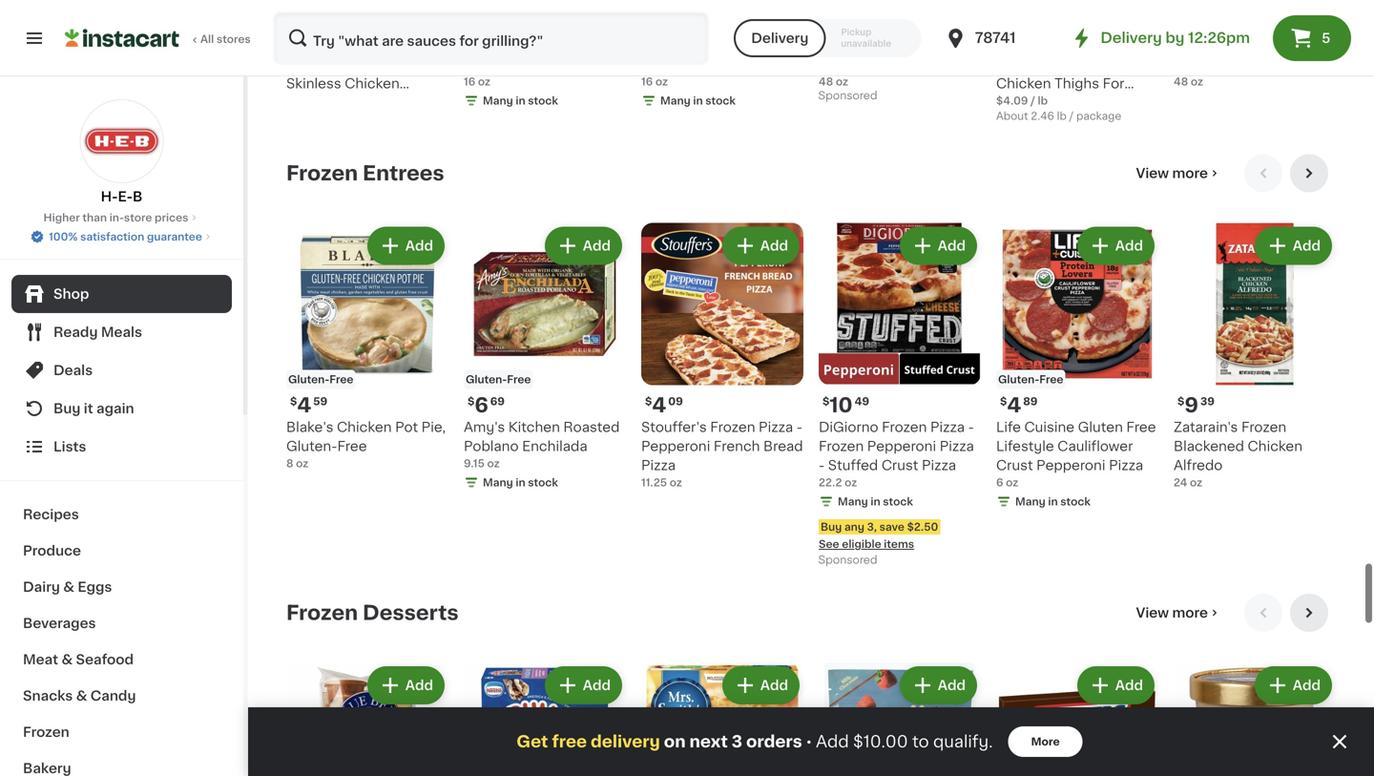 Task type: locate. For each thing, give the bounding box(es) containing it.
0 vertical spatial item carousel region
[[286, 154, 1336, 579]]

0 horizontal spatial 09
[[312, 14, 327, 25]]

$ for $ 9 39
[[1178, 396, 1185, 407]]

chicken right blackened
[[1248, 440, 1303, 453]]

1 vertical spatial view more
[[1137, 606, 1209, 620]]

oz inside '9 h-e-b 80% lean/20% fat ground turkey 48 oz'
[[1191, 76, 1204, 87]]

e- down $ 5 19
[[658, 39, 673, 52]]

$
[[290, 14, 297, 25], [468, 14, 475, 25], [645, 14, 652, 25], [823, 14, 830, 25], [290, 396, 297, 407], [468, 396, 475, 407], [645, 396, 652, 407], [823, 396, 830, 407], [1000, 396, 1007, 407], [1178, 396, 1185, 407]]

chicken inside h-e-b boneless skinless seasoned chicken thighs for fajitas
[[997, 77, 1052, 90]]

b right 78741
[[1028, 39, 1037, 52]]

0 horizontal spatial 8
[[286, 458, 294, 469]]

1 19 from the left
[[491, 14, 503, 25]]

2 4 from the left
[[652, 395, 667, 415]]

0 horizontal spatial -
[[797, 421, 803, 434]]

2 horizontal spatial pepperoni
[[1037, 459, 1106, 472]]

many in stock for 8
[[483, 96, 558, 106]]

service type group
[[734, 19, 922, 57]]

59
[[313, 396, 328, 407]]

ready
[[53, 326, 98, 339]]

in up 3,
[[871, 496, 881, 507]]

$ left 39
[[1178, 396, 1185, 407]]

ready meals
[[53, 326, 142, 339]]

many down lifestyle
[[1016, 496, 1046, 507]]

stock for 10
[[883, 496, 913, 507]]

h- down $ 8 19
[[464, 39, 481, 52]]

oz right 11.25
[[670, 477, 682, 488]]

pizza down cauliflower on the right bottom of page
[[1109, 459, 1144, 472]]

gluten- down 'blake's'
[[286, 440, 337, 453]]

gluten-free inside product group
[[466, 374, 531, 385]]

8 up h-e-b organic ground turkey 16 oz
[[475, 13, 489, 33]]

0 vertical spatial view
[[1137, 167, 1170, 180]]

1 vertical spatial sponsored badge image
[[819, 555, 877, 566]]

0 horizontal spatial skinless
[[286, 77, 341, 90]]

in down amy's kitchen roasted poblano enchilada 9.15 oz
[[516, 477, 526, 488]]

1 4 from the left
[[297, 395, 311, 415]]

1 vertical spatial item carousel region
[[286, 594, 1336, 776]]

h- inside h-e-b organic ground turkey 16 oz
[[464, 39, 481, 52]]

1 more from the top
[[1173, 167, 1209, 180]]

snacks & candy
[[23, 689, 136, 703]]

1 9 from the top
[[1185, 13, 1199, 33]]

pepperoni down cauliflower on the right bottom of page
[[1037, 459, 1106, 472]]

& right meat
[[62, 653, 73, 666]]

0 vertical spatial 8
[[475, 13, 489, 33]]

1 horizontal spatial boneless
[[1041, 39, 1103, 52]]

h-e-b
[[101, 190, 143, 203]]

09 inside $ 4 09
[[668, 396, 683, 407]]

oz down stuffed
[[845, 477, 857, 488]]

6 down lifestyle
[[997, 477, 1004, 488]]

many for 5
[[661, 96, 691, 106]]

frozen up french
[[710, 421, 756, 434]]

16 down search field
[[464, 76, 476, 87]]

0 horizontal spatial 5
[[297, 13, 311, 33]]

product group containing 9
[[1174, 223, 1336, 490]]

1 horizontal spatial 48
[[1174, 76, 1189, 87]]

89
[[1024, 396, 1038, 407]]

2 horizontal spatial ground
[[1199, 58, 1249, 71]]

$ inside $ 4 59
[[290, 396, 297, 407]]

item carousel region
[[286, 154, 1336, 579], [286, 594, 1336, 776]]

1 crust from the left
[[882, 459, 919, 472]]

$ inside $ 13 99
[[823, 14, 830, 25]]

e- inside h-e-b value pack natural boneless skinless chicken breasts
[[303, 39, 318, 52]]

19 up "h-e-b 93/7 lean ground turkey 16 oz"
[[668, 14, 680, 25]]

many in stock down h-e-b organic ground turkey 16 oz
[[483, 96, 558, 106]]

e- for organic
[[481, 39, 495, 52]]

1 horizontal spatial lb
[[1057, 111, 1067, 121]]

1 gluten-free from the left
[[288, 374, 354, 385]]

oz inside "life cuisine gluten free lifestyle cauliflower crust pepperoni pizza 6 oz"
[[1006, 477, 1019, 488]]

turkey down $ 8 19
[[464, 58, 509, 71]]

gluten-free for life cuisine gluten free lifestyle cauliflower crust pepperoni pizza
[[999, 374, 1064, 385]]

0 vertical spatial /
[[1031, 96, 1036, 106]]

get
[[517, 734, 548, 750]]

2 view from the top
[[1137, 606, 1170, 620]]

gluten- up 59
[[288, 374, 330, 385]]

many in stock for 5
[[661, 96, 736, 106]]

gluten- inside product group
[[466, 374, 507, 385]]

many down h-e-b organic ground turkey 16 oz
[[483, 96, 513, 106]]

frozen down the digiorno
[[819, 440, 864, 453]]

49
[[855, 396, 870, 407]]

0 vertical spatial skinless
[[997, 58, 1052, 71]]

e- inside '9 h-e-b 80% lean/20% fat ground turkey 48 oz'
[[1191, 39, 1205, 52]]

0 vertical spatial 6
[[475, 395, 489, 415]]

gluten-free up 59
[[288, 374, 354, 385]]

crust
[[882, 459, 919, 472], [997, 459, 1034, 472]]

1 16 from the left
[[464, 76, 476, 87]]

6 left 69
[[475, 395, 489, 415]]

48
[[819, 76, 834, 87], [1174, 76, 1189, 87]]

free
[[330, 374, 354, 385], [507, 374, 531, 385], [1040, 374, 1064, 385], [1127, 421, 1157, 434], [337, 440, 367, 453]]

oz inside zatarain's frozen blackened chicken alfredo 24 oz
[[1190, 477, 1203, 488]]

Search field
[[275, 13, 708, 63]]

0 horizontal spatial crust
[[882, 459, 919, 472]]

chicken left pot
[[337, 421, 392, 434]]

2 horizontal spatial gluten-free
[[999, 374, 1064, 385]]

9.15
[[464, 458, 485, 469]]

gluten- up 69
[[466, 374, 507, 385]]

1 horizontal spatial crust
[[997, 459, 1034, 472]]

$ left 69
[[468, 396, 475, 407]]

jennie-o turkey, ground, 93%/7% 48 oz
[[819, 39, 934, 87]]

buy it again
[[53, 402, 134, 415]]

pizza left life
[[931, 421, 965, 434]]

stock for 5
[[706, 96, 736, 106]]

boneless down $10.06 per package (estimated) element
[[1041, 39, 1103, 52]]

$ inside $ 4 89
[[1000, 396, 1007, 407]]

frozen link
[[11, 714, 232, 750]]

stock down amy's kitchen roasted poblano enchilada 9.15 oz
[[528, 477, 558, 488]]

0 vertical spatial view more
[[1137, 167, 1209, 180]]

b down $ 8 19
[[495, 39, 505, 52]]

1 view more from the top
[[1137, 167, 1209, 180]]

ready meals link
[[11, 313, 232, 351]]

$ up jennie-
[[823, 14, 830, 25]]

2 horizontal spatial turkey
[[1252, 58, 1297, 71]]

2 horizontal spatial -
[[969, 421, 975, 434]]

1 vertical spatial skinless
[[286, 77, 341, 90]]

$ 4 89
[[1000, 395, 1038, 415]]

1 vertical spatial view more button
[[1129, 594, 1230, 632]]

satisfaction
[[80, 231, 144, 242]]

19 inside $ 5 19
[[668, 14, 680, 25]]

1 item carousel region from the top
[[286, 154, 1336, 579]]

e- for value
[[303, 39, 318, 52]]

lean/20%
[[1252, 39, 1319, 52]]

2 crust from the left
[[997, 459, 1034, 472]]

$ inside $ 5 09
[[290, 14, 297, 25]]

1 horizontal spatial /
[[1070, 111, 1074, 121]]

many up any
[[838, 496, 868, 507]]

2 48 from the left
[[1174, 76, 1189, 87]]

h- up natural
[[286, 39, 303, 52]]

$ up the digiorno
[[823, 396, 830, 407]]

crust down lifestyle
[[997, 459, 1034, 472]]

4 left 89
[[1007, 395, 1022, 415]]

e- inside "h-e-b 93/7 lean ground turkey 16 oz"
[[658, 39, 673, 52]]

product group containing 13
[[819, 0, 981, 107]]

beverages
[[23, 617, 96, 630]]

it
[[84, 402, 93, 415]]

b inside h-e-b boneless skinless seasoned chicken thighs for fajitas
[[1028, 39, 1037, 52]]

pepperoni inside stouffer's frozen pizza - pepperoni french bread pizza 11.25 oz
[[642, 440, 711, 453]]

1 horizontal spatial 09
[[668, 396, 683, 407]]

in down "life cuisine gluten free lifestyle cauliflower crust pepperoni pizza 6 oz"
[[1049, 496, 1058, 507]]

8 inside blake's chicken pot pie, gluten-free 8 oz
[[286, 458, 294, 469]]

10 left /pkg
[[1007, 13, 1031, 33]]

e- down $ 8 19
[[481, 39, 495, 52]]

b inside h-e-b value pack natural boneless skinless chicken breasts
[[318, 39, 327, 52]]

2 gluten-free from the left
[[466, 374, 531, 385]]

1 vertical spatial lb
[[1057, 111, 1067, 121]]

stock for 8
[[528, 96, 558, 106]]

6 inside "life cuisine gluten free lifestyle cauliflower crust pepperoni pizza 6 oz"
[[997, 477, 1004, 488]]

in for 8
[[516, 96, 526, 106]]

2 horizontal spatial 5
[[1322, 32, 1331, 45]]

1 horizontal spatial turkey
[[695, 58, 740, 71]]

0 horizontal spatial 19
[[491, 14, 503, 25]]

meat & seafood
[[23, 653, 134, 666]]

0 horizontal spatial 6
[[475, 395, 489, 415]]

stock down h-e-b organic ground turkey 16 oz
[[528, 96, 558, 106]]

16 inside h-e-b organic ground turkey 16 oz
[[464, 76, 476, 87]]

buy for buy any 3, save $2.50 see eligible items
[[821, 522, 842, 532]]

buy
[[53, 402, 81, 415], [821, 522, 842, 532]]

1 horizontal spatial delivery
[[1101, 31, 1163, 45]]

product group
[[819, 0, 981, 107], [286, 223, 449, 471], [464, 223, 626, 494], [642, 223, 804, 490], [819, 223, 981, 571], [997, 223, 1159, 513], [1174, 223, 1336, 490], [286, 663, 449, 776], [464, 663, 626, 776], [642, 663, 804, 776], [819, 663, 981, 776], [997, 663, 1159, 776], [1174, 663, 1336, 776]]

stock down "life cuisine gluten free lifestyle cauliflower crust pepperoni pizza 6 oz"
[[1061, 496, 1091, 507]]

free for life cuisine gluten free lifestyle cauliflower crust pepperoni pizza
[[1040, 374, 1064, 385]]

frozen right zatarain's
[[1242, 421, 1287, 434]]

0 horizontal spatial gluten-free
[[288, 374, 354, 385]]

1 vertical spatial buy
[[821, 522, 842, 532]]

stock up the save
[[883, 496, 913, 507]]

0 horizontal spatial 48
[[819, 76, 834, 87]]

1 horizontal spatial skinless
[[997, 58, 1052, 71]]

1 vertical spatial view
[[1137, 606, 1170, 620]]

buy inside buy any 3, save $2.50 see eligible items
[[821, 522, 842, 532]]

get free delivery on next 3 orders • add $10.00 to qualify.
[[517, 734, 993, 750]]

09 left /lb
[[312, 14, 327, 25]]

1 48 from the left
[[819, 76, 834, 87]]

1 horizontal spatial gluten-free
[[466, 374, 531, 385]]

0 horizontal spatial boneless
[[338, 58, 400, 71]]

h- inside h-e-b value pack natural boneless skinless chicken breasts
[[286, 39, 303, 52]]

oz down search field
[[478, 76, 491, 87]]

many in stock down amy's kitchen roasted poblano enchilada 9.15 oz
[[483, 477, 558, 488]]

0 horizontal spatial pepperoni
[[642, 440, 711, 453]]

1 vertical spatial 9
[[1185, 395, 1199, 415]]

recipes
[[23, 508, 79, 521]]

view more button for frozen entrees
[[1129, 154, 1230, 192]]

$ inside $ 5 19
[[645, 14, 652, 25]]

bakery link
[[11, 750, 232, 776]]

& left eggs in the left of the page
[[63, 580, 74, 594]]

b inside "h-e-b 93/7 lean ground turkey 16 oz"
[[673, 39, 682, 52]]

oz down lifestyle
[[1006, 477, 1019, 488]]

b
[[318, 39, 327, 52], [495, 39, 505, 52], [673, 39, 682, 52], [1028, 39, 1037, 52], [1205, 39, 1215, 52], [133, 190, 143, 203]]

stock down "h-e-b 93/7 lean ground turkey 16 oz"
[[706, 96, 736, 106]]

gluten-free for amy's kitchen roasted poblano enchilada
[[466, 374, 531, 385]]

stock for 6
[[528, 477, 558, 488]]

frozen inside stouffer's frozen pizza - pepperoni french bread pizza 11.25 oz
[[710, 421, 756, 434]]

2 view more button from the top
[[1129, 594, 1230, 632]]

0 horizontal spatial ground
[[565, 39, 615, 52]]

48 inside '9 h-e-b 80% lean/20% fat ground turkey 48 oz'
[[1174, 76, 1189, 87]]

delivery by 12:26pm link
[[1071, 27, 1251, 50]]

delivery left 13
[[752, 32, 809, 45]]

5 right lean/20%
[[1322, 32, 1331, 45]]

product group containing 6
[[464, 223, 626, 494]]

roasted
[[564, 421, 620, 434]]

0 horizontal spatial delivery
[[752, 32, 809, 45]]

0 vertical spatial more
[[1173, 167, 1209, 180]]

1 vertical spatial &
[[62, 653, 73, 666]]

pepperoni down stouffer's
[[642, 440, 711, 453]]

16 down $ 5 19
[[642, 76, 653, 87]]

4 up stouffer's
[[652, 395, 667, 415]]

48 down fat
[[1174, 76, 1189, 87]]

blake's chicken pot pie, gluten-free 8 oz
[[286, 421, 446, 469]]

b up natural
[[318, 39, 327, 52]]

0 vertical spatial 9
[[1185, 13, 1199, 33]]

1 horizontal spatial 6
[[997, 477, 1004, 488]]

frozen inside zatarain's frozen blackened chicken alfredo 24 oz
[[1242, 421, 1287, 434]]

1 horizontal spatial 4
[[652, 395, 667, 415]]

100% satisfaction guarantee button
[[30, 225, 214, 244]]

b left 93/7
[[673, 39, 682, 52]]

h- inside "h-e-b 93/7 lean ground turkey 16 oz"
[[642, 39, 658, 52]]

stock for 4
[[1061, 496, 1091, 507]]

100%
[[49, 231, 78, 242]]

view more for frozen desserts
[[1137, 606, 1209, 620]]

e- up natural
[[303, 39, 318, 52]]

9 left 39
[[1185, 395, 1199, 415]]

0 horizontal spatial turkey
[[464, 58, 509, 71]]

/ up 2.46
[[1031, 96, 1036, 106]]

ground,
[[819, 58, 873, 71]]

chicken inside zatarain's frozen blackened chicken alfredo 24 oz
[[1248, 440, 1303, 453]]

gluten-free up 69
[[466, 374, 531, 385]]

h- down $ 5 19
[[642, 39, 658, 52]]

1 horizontal spatial ground
[[642, 58, 692, 71]]

16
[[464, 76, 476, 87], [642, 76, 653, 87]]

in for 5
[[693, 96, 703, 106]]

pizza
[[759, 421, 793, 434], [931, 421, 965, 434], [940, 440, 974, 453], [642, 459, 676, 472], [922, 459, 957, 472], [1109, 459, 1144, 472]]

48 down ground, on the right
[[819, 76, 834, 87]]

1 view more button from the top
[[1129, 154, 1230, 192]]

4
[[297, 395, 311, 415], [652, 395, 667, 415], [1007, 395, 1022, 415]]

treatment tracker modal dialog
[[248, 707, 1375, 776]]

- up bread
[[797, 421, 803, 434]]

$ for $ 4 89
[[1000, 396, 1007, 407]]

2 9 from the top
[[1185, 395, 1199, 415]]

buy up see
[[821, 522, 842, 532]]

e- for 93/7
[[658, 39, 673, 52]]

1 vertical spatial 8
[[286, 458, 294, 469]]

breasts
[[286, 96, 337, 109]]

1 horizontal spatial 19
[[668, 14, 680, 25]]

chicken
[[345, 77, 400, 90], [997, 77, 1052, 90], [337, 421, 392, 434], [1248, 440, 1303, 453]]

frozen inside "link"
[[23, 726, 69, 739]]

deals link
[[11, 351, 232, 389]]

frozen entrees
[[286, 163, 445, 183]]

h- for turkey
[[464, 39, 481, 52]]

2 vertical spatial &
[[76, 689, 87, 703]]

h- for seasoned
[[997, 39, 1013, 52]]

many in stock down "life cuisine gluten free lifestyle cauliflower crust pepperoni pizza 6 oz"
[[1016, 496, 1091, 507]]

0 vertical spatial view more button
[[1129, 154, 1230, 192]]

2 horizontal spatial 4
[[1007, 395, 1022, 415]]

ground down 93/7
[[642, 58, 692, 71]]

0 horizontal spatial /
[[1031, 96, 1036, 106]]

39
[[1201, 396, 1215, 407]]

$ for $ 4 09
[[645, 396, 652, 407]]

$ for $ 6 69
[[468, 396, 475, 407]]

snacks
[[23, 689, 73, 703]]

1 horizontal spatial buy
[[821, 522, 842, 532]]

item carousel region containing frozen entrees
[[286, 154, 1336, 579]]

8 down 'blake's'
[[286, 458, 294, 469]]

0 horizontal spatial lb
[[1038, 96, 1048, 106]]

2 more from the top
[[1173, 606, 1209, 620]]

4 for blake's
[[297, 395, 311, 415]]

0 vertical spatial boneless
[[1041, 39, 1103, 52]]

fat
[[1174, 58, 1195, 71]]

0 vertical spatial &
[[63, 580, 74, 594]]

$ up h-e-b organic ground turkey 16 oz
[[468, 14, 475, 25]]

$ inside $ 9 39
[[1178, 396, 1185, 407]]

instacart logo image
[[65, 27, 179, 50]]

- inside stouffer's frozen pizza - pepperoni french bread pizza 11.25 oz
[[797, 421, 803, 434]]

$ up natural
[[290, 14, 297, 25]]

e- inside h-e-b organic ground turkey 16 oz
[[481, 39, 495, 52]]

h- inside h-e-b boneless skinless seasoned chicken thighs for fajitas
[[997, 39, 1013, 52]]

stock
[[528, 96, 558, 106], [706, 96, 736, 106], [528, 477, 558, 488], [883, 496, 913, 507], [1061, 496, 1091, 507]]

19 up h-e-b organic ground turkey 16 oz
[[491, 14, 503, 25]]

e- inside h-e-b boneless skinless seasoned chicken thighs for fajitas
[[1013, 39, 1028, 52]]

sponsored badge image
[[819, 91, 877, 102], [819, 555, 877, 566]]

$ inside $ 10 49
[[823, 396, 830, 407]]

frozen up "bakery"
[[23, 726, 69, 739]]

$ 10 49
[[823, 395, 870, 415]]

/pkg (est.)
[[1055, 12, 1133, 27]]

19 inside $ 8 19
[[491, 14, 503, 25]]

1 vertical spatial /
[[1070, 111, 1074, 121]]

many in stock up 3,
[[838, 496, 913, 507]]

0 horizontal spatial 4
[[297, 395, 311, 415]]

turkey inside '9 h-e-b 80% lean/20% fat ground turkey 48 oz'
[[1252, 58, 1297, 71]]

fajitas
[[997, 96, 1040, 109]]

1 view from the top
[[1137, 167, 1170, 180]]

h-e-b link
[[80, 99, 164, 206]]

$ inside $ 8 19
[[468, 14, 475, 25]]

$ 6 69
[[468, 395, 505, 415]]

3,
[[867, 522, 877, 532]]

1 horizontal spatial 5
[[652, 13, 666, 33]]

gluten-
[[288, 374, 330, 385], [466, 374, 507, 385], [999, 374, 1040, 385], [286, 440, 337, 453]]

h- for ground
[[642, 39, 658, 52]]

chicken inside blake's chicken pot pie, gluten-free 8 oz
[[337, 421, 392, 434]]

$ inside $ 6 69
[[468, 396, 475, 407]]

zatarain's
[[1174, 421, 1239, 434]]

1 horizontal spatial pepperoni
[[868, 440, 937, 453]]

many down 9.15
[[483, 477, 513, 488]]

turkey down lean/20%
[[1252, 58, 1297, 71]]

bread
[[764, 440, 803, 453]]

3 turkey from the left
[[1252, 58, 1297, 71]]

produce
[[23, 544, 81, 558]]

2 turkey from the left
[[695, 58, 740, 71]]

2 19 from the left
[[668, 14, 680, 25]]

lb up 2.46
[[1038, 96, 1048, 106]]

5 left /lb
[[297, 13, 311, 33]]

09 inside $ 5 09
[[312, 14, 327, 25]]

& left 'candy'
[[76, 689, 87, 703]]

next
[[690, 734, 728, 750]]

alfredo
[[1174, 459, 1223, 472]]

0 horizontal spatial buy
[[53, 402, 81, 415]]

in
[[516, 96, 526, 106], [693, 96, 703, 106], [516, 477, 526, 488], [871, 496, 881, 507], [1049, 496, 1058, 507]]

0 vertical spatial 09
[[312, 14, 327, 25]]

b for 93/7
[[673, 39, 682, 52]]

gluten- up 89
[[999, 374, 1040, 385]]

1 vertical spatial 09
[[668, 396, 683, 407]]

oz right 24
[[1190, 477, 1203, 488]]

0 vertical spatial buy
[[53, 402, 81, 415]]

78741 button
[[945, 11, 1059, 65]]

buy it again link
[[11, 389, 232, 428]]

e- for boneless
[[1013, 39, 1028, 52]]

0 vertical spatial lb
[[1038, 96, 1048, 106]]

oz inside blake's chicken pot pie, gluten-free 8 oz
[[296, 458, 309, 469]]

in down "h-e-b 93/7 lean ground turkey 16 oz"
[[693, 96, 703, 106]]

many in stock
[[483, 96, 558, 106], [661, 96, 736, 106], [483, 477, 558, 488], [838, 496, 913, 507], [1016, 496, 1091, 507]]

2.46
[[1031, 111, 1055, 121]]

2 16 from the left
[[642, 76, 653, 87]]

h- for natural
[[286, 39, 303, 52]]

19 for 5
[[668, 14, 680, 25]]

None search field
[[273, 11, 710, 65]]

pepperoni inside digiorno frozen pizza - frozen pepperoni pizza - stuffed crust pizza 22.2 oz
[[868, 440, 937, 453]]

2 view more from the top
[[1137, 606, 1209, 620]]

- left life
[[969, 421, 975, 434]]

0 horizontal spatial 16
[[464, 76, 476, 87]]

1 horizontal spatial 10
[[1007, 13, 1031, 33]]

0 vertical spatial sponsored badge image
[[819, 91, 877, 102]]

delivery inside button
[[752, 32, 809, 45]]

1 sponsored badge image from the top
[[819, 91, 877, 102]]

view for frozen entrees
[[1137, 167, 1170, 180]]

many for 10
[[838, 496, 868, 507]]

pizza left lifestyle
[[940, 440, 974, 453]]

1 vertical spatial more
[[1173, 606, 1209, 620]]

1 vertical spatial 6
[[997, 477, 1004, 488]]

skinless inside h-e-b value pack natural boneless skinless chicken breasts
[[286, 77, 341, 90]]

lb
[[1038, 96, 1048, 106], [1057, 111, 1067, 121]]

stuffed
[[828, 459, 879, 472]]

store
[[124, 212, 152, 223]]

than
[[82, 212, 107, 223]]

1 vertical spatial 10
[[830, 395, 853, 415]]

100% satisfaction guarantee
[[49, 231, 202, 242]]

4 left 59
[[297, 395, 311, 415]]

many
[[483, 96, 513, 106], [661, 96, 691, 106], [483, 477, 513, 488], [838, 496, 868, 507], [1016, 496, 1046, 507]]

delivery
[[1101, 31, 1163, 45], [752, 32, 809, 45]]

chicken down pack
[[345, 77, 400, 90]]

$ inside $ 4 09
[[645, 396, 652, 407]]

oz down ground, on the right
[[836, 76, 849, 87]]

3 gluten-free from the left
[[999, 374, 1064, 385]]

1 vertical spatial boneless
[[338, 58, 400, 71]]

2 item carousel region from the top
[[286, 594, 1336, 776]]

1 horizontal spatial 16
[[642, 76, 653, 87]]

skinless inside h-e-b boneless skinless seasoned chicken thighs for fajitas
[[997, 58, 1052, 71]]

/ left package
[[1070, 111, 1074, 121]]

boneless down pack
[[338, 58, 400, 71]]

1 turkey from the left
[[464, 58, 509, 71]]

frozen
[[286, 163, 358, 183], [710, 421, 756, 434], [882, 421, 927, 434], [1242, 421, 1287, 434], [819, 440, 864, 453], [286, 603, 358, 623], [23, 726, 69, 739]]

$ left 59
[[290, 396, 297, 407]]

80%
[[1218, 39, 1248, 52]]

12:26pm
[[1189, 31, 1251, 45]]

poblano
[[464, 440, 519, 453]]

b inside h-e-b organic ground turkey 16 oz
[[495, 39, 505, 52]]

0 horizontal spatial 10
[[830, 395, 853, 415]]

in-
[[110, 212, 124, 223]]

enchilada
[[522, 440, 588, 453]]

free inside "life cuisine gluten free lifestyle cauliflower crust pepperoni pizza 6 oz"
[[1127, 421, 1157, 434]]

pizza up $2.50
[[922, 459, 957, 472]]

1 horizontal spatial 8
[[475, 13, 489, 33]]

cauliflower
[[1058, 440, 1134, 453]]

$ up "h-e-b 93/7 lean ground turkey 16 oz"
[[645, 14, 652, 25]]



Task type: vqa. For each thing, say whether or not it's contained in the screenshot.
Blow
no



Task type: describe. For each thing, give the bounding box(es) containing it.
h- up higher than in-store prices
[[101, 190, 118, 203]]

10 inside item carousel region
[[830, 395, 853, 415]]

free for amy's kitchen roasted poblano enchilada
[[507, 374, 531, 385]]

& for snacks
[[76, 689, 87, 703]]

meat & seafood link
[[11, 642, 232, 678]]

more
[[1032, 737, 1060, 747]]

life
[[997, 421, 1021, 434]]

$ 13 99
[[823, 13, 869, 33]]

see
[[819, 539, 840, 549]]

meals
[[101, 326, 142, 339]]

ready meals button
[[11, 313, 232, 351]]

09 for 5
[[312, 14, 327, 25]]

frozen left desserts
[[286, 603, 358, 623]]

16 inside "h-e-b 93/7 lean ground turkey 16 oz"
[[642, 76, 653, 87]]

$ 4 59
[[290, 395, 328, 415]]

b inside '9 h-e-b 80% lean/20% fat ground turkey 48 oz'
[[1205, 39, 1215, 52]]

$ for $ 10 49
[[823, 396, 830, 407]]

lean
[[720, 39, 752, 52]]

$5.09 per pound element
[[286, 11, 449, 36]]

h-e-b value pack natural boneless skinless chicken breasts
[[286, 39, 403, 109]]

boneless inside h-e-b boneless skinless seasoned chicken thighs for fajitas
[[1041, 39, 1103, 52]]

0 vertical spatial 10
[[1007, 13, 1031, 33]]

$ for $ 13 99
[[823, 14, 830, 25]]

higher than in-store prices
[[43, 212, 188, 223]]

gluten- for amy's kitchen roasted poblano enchilada
[[466, 374, 507, 385]]

shop link
[[11, 275, 232, 313]]

to
[[913, 734, 929, 750]]

many for 4
[[1016, 496, 1046, 507]]

9 inside '9 h-e-b 80% lean/20% fat ground turkey 48 oz'
[[1185, 13, 1199, 33]]

item carousel region containing frozen desserts
[[286, 594, 1336, 776]]

many in stock for 4
[[1016, 496, 1091, 507]]

gluten- inside blake's chicken pot pie, gluten-free 8 oz
[[286, 440, 337, 453]]

pizza up bread
[[759, 421, 793, 434]]

$ for $ 5 09
[[290, 14, 297, 25]]

package
[[1077, 111, 1122, 121]]

gluten- for blake's chicken pot pie, gluten-free
[[288, 374, 330, 385]]

frozen right the digiorno
[[882, 421, 927, 434]]

natural
[[286, 58, 335, 71]]

value
[[331, 39, 367, 52]]

3 4 from the left
[[1007, 395, 1022, 415]]

free inside blake's chicken pot pie, gluten-free 8 oz
[[337, 440, 367, 453]]

b for boneless
[[1028, 39, 1037, 52]]

oz inside amy's kitchen roasted poblano enchilada 9.15 oz
[[487, 458, 500, 469]]

09 for 4
[[668, 396, 683, 407]]

seafood
[[76, 653, 134, 666]]

- for bread
[[797, 421, 803, 434]]

$4.09 / lb about 2.46 lb / package
[[997, 96, 1122, 121]]

buy for buy it again
[[53, 402, 81, 415]]

22.2
[[819, 477, 842, 488]]

h-e-b logo image
[[80, 99, 164, 183]]

$ for $ 8 19
[[468, 14, 475, 25]]

h-e-b 93/7 lean ground turkey 16 oz
[[642, 39, 752, 87]]

qualify.
[[934, 734, 993, 750]]

amy's kitchen roasted poblano enchilada 9.15 oz
[[464, 421, 620, 469]]

in for 4
[[1049, 496, 1058, 507]]

shop
[[53, 287, 89, 301]]

produce link
[[11, 533, 232, 569]]

snacks & candy link
[[11, 678, 232, 714]]

$4.09
[[997, 96, 1029, 106]]

5 for $ 5 19
[[652, 13, 666, 33]]

$2.50
[[907, 522, 939, 532]]

meat
[[23, 653, 58, 666]]

free
[[552, 734, 587, 750]]

oz inside stouffer's frozen pizza - pepperoni french bread pizza 11.25 oz
[[670, 477, 682, 488]]

oz inside "h-e-b 93/7 lean ground turkey 16 oz"
[[656, 76, 668, 87]]

5 button
[[1273, 15, 1352, 61]]

candy
[[90, 689, 136, 703]]

pack
[[370, 39, 403, 52]]

turkey inside h-e-b organic ground turkey 16 oz
[[464, 58, 509, 71]]

again
[[96, 402, 134, 415]]

product group containing 10
[[819, 223, 981, 571]]

eligible
[[842, 539, 882, 549]]

gluten- for life cuisine gluten free lifestyle cauliflower crust pepperoni pizza
[[999, 374, 1040, 385]]

$ for $ 5 19
[[645, 14, 652, 25]]

chicken inside h-e-b value pack natural boneless skinless chicken breasts
[[345, 77, 400, 90]]

ground inside "h-e-b 93/7 lean ground turkey 16 oz"
[[642, 58, 692, 71]]

any
[[845, 522, 865, 532]]

$ 8 19
[[468, 13, 503, 33]]

turkey inside "h-e-b 93/7 lean ground turkey 16 oz"
[[695, 58, 740, 71]]

zatarain's frozen blackened chicken alfredo 24 oz
[[1174, 421, 1303, 488]]

in for 6
[[516, 477, 526, 488]]

b for value
[[318, 39, 327, 52]]

organic
[[508, 39, 561, 52]]

$ 5 19
[[645, 13, 680, 33]]

cuisine
[[1025, 421, 1075, 434]]

dairy & eggs
[[23, 580, 112, 594]]

$ 4 09
[[645, 395, 683, 415]]

h- inside '9 h-e-b 80% lean/20% fat ground turkey 48 oz'
[[1174, 39, 1191, 52]]

view for frozen desserts
[[1137, 606, 1170, 620]]

many in stock for 6
[[483, 477, 558, 488]]

oz inside digiorno frozen pizza - frozen pepperoni pizza - stuffed crust pizza 22.2 oz
[[845, 477, 857, 488]]

48 inside jennie-o turkey, ground, 93%/7% 48 oz
[[819, 76, 834, 87]]

b up store
[[133, 190, 143, 203]]

9 inside item carousel region
[[1185, 395, 1199, 415]]

3
[[732, 734, 743, 750]]

pizza inside "life cuisine gluten free lifestyle cauliflower crust pepperoni pizza 6 oz"
[[1109, 459, 1144, 472]]

5 inside button
[[1322, 32, 1331, 45]]

- for pizza
[[969, 421, 975, 434]]

buy any 3, save $2.50 see eligible items
[[819, 522, 939, 549]]

for
[[1103, 77, 1125, 90]]

eggs
[[78, 580, 112, 594]]

digiorno
[[819, 421, 879, 434]]

78741
[[975, 31, 1016, 45]]

$ for $ 4 59
[[290, 396, 297, 407]]

frozen down breasts
[[286, 163, 358, 183]]

$10.06 per package (estimated) element
[[997, 11, 1159, 36]]

oz inside h-e-b organic ground turkey 16 oz
[[478, 76, 491, 87]]

2 sponsored badge image from the top
[[819, 555, 877, 566]]

blake's
[[286, 421, 334, 434]]

seasoned
[[1055, 58, 1122, 71]]

free for blake's chicken pot pie, gluten-free
[[330, 374, 354, 385]]

oz inside jennie-o turkey, ground, 93%/7% 48 oz
[[836, 76, 849, 87]]

all stores
[[200, 34, 251, 44]]

more for frozen entrees
[[1173, 167, 1209, 180]]

kitchen
[[509, 421, 560, 434]]

all
[[200, 34, 214, 44]]

many for 6
[[483, 477, 513, 488]]

e- up higher than in-store prices link
[[118, 190, 133, 203]]

5 for $ 5 09
[[297, 13, 311, 33]]

many in stock for 10
[[838, 496, 913, 507]]

life cuisine gluten free lifestyle cauliflower crust pepperoni pizza 6 oz
[[997, 421, 1157, 488]]

crust inside digiorno frozen pizza - frozen pepperoni pizza - stuffed crust pizza 22.2 oz
[[882, 459, 919, 472]]

gluten-free for blake's chicken pot pie, gluten-free
[[288, 374, 354, 385]]

stouffer's frozen pizza - pepperoni french bread pizza 11.25 oz
[[642, 421, 803, 488]]

view more button for frozen desserts
[[1129, 594, 1230, 632]]

frozen desserts
[[286, 603, 459, 623]]

boneless inside h-e-b value pack natural boneless skinless chicken breasts
[[338, 58, 400, 71]]

ground inside '9 h-e-b 80% lean/20% fat ground turkey 48 oz'
[[1199, 58, 1249, 71]]

view more for frozen entrees
[[1137, 167, 1209, 180]]

orders
[[747, 734, 803, 750]]

bakery
[[23, 762, 71, 775]]

$ 9 39
[[1178, 395, 1215, 415]]

lifestyle
[[997, 440, 1055, 453]]

b for organic
[[495, 39, 505, 52]]

delivery for delivery by 12:26pm
[[1101, 31, 1163, 45]]

french
[[714, 440, 760, 453]]

$10.00
[[853, 734, 908, 750]]

in for 10
[[871, 496, 881, 507]]

1 horizontal spatial -
[[819, 459, 825, 472]]

more for frozen desserts
[[1173, 606, 1209, 620]]

delivery for delivery
[[752, 32, 809, 45]]

digiorno frozen pizza - frozen pepperoni pizza - stuffed crust pizza 22.2 oz
[[819, 421, 975, 488]]

•
[[806, 734, 812, 749]]

pizza up 11.25
[[642, 459, 676, 472]]

& for dairy
[[63, 580, 74, 594]]

on
[[664, 734, 686, 750]]

entrees
[[363, 163, 445, 183]]

guarantee
[[147, 231, 202, 242]]

stores
[[217, 34, 251, 44]]

19 for 8
[[491, 14, 503, 25]]

jennie-
[[819, 39, 871, 52]]

crust inside "life cuisine gluten free lifestyle cauliflower crust pepperoni pizza 6 oz"
[[997, 459, 1034, 472]]

pepperoni inside "life cuisine gluten free lifestyle cauliflower crust pepperoni pizza 6 oz"
[[1037, 459, 1106, 472]]

add inside "treatment tracker modal" "dialog"
[[816, 734, 849, 750]]

dairy
[[23, 580, 60, 594]]

lists
[[53, 440, 86, 453]]

stouffer's
[[642, 421, 707, 434]]

ground inside h-e-b organic ground turkey 16 oz
[[565, 39, 615, 52]]

recipes link
[[11, 496, 232, 533]]

& for meat
[[62, 653, 73, 666]]

4 for stouffer's
[[652, 395, 667, 415]]

h-e-b boneless skinless seasoned chicken thighs for fajitas
[[997, 39, 1125, 109]]

higher
[[43, 212, 80, 223]]

amy's
[[464, 421, 505, 434]]

many for 8
[[483, 96, 513, 106]]

higher than in-store prices link
[[43, 210, 200, 225]]

desserts
[[363, 603, 459, 623]]



